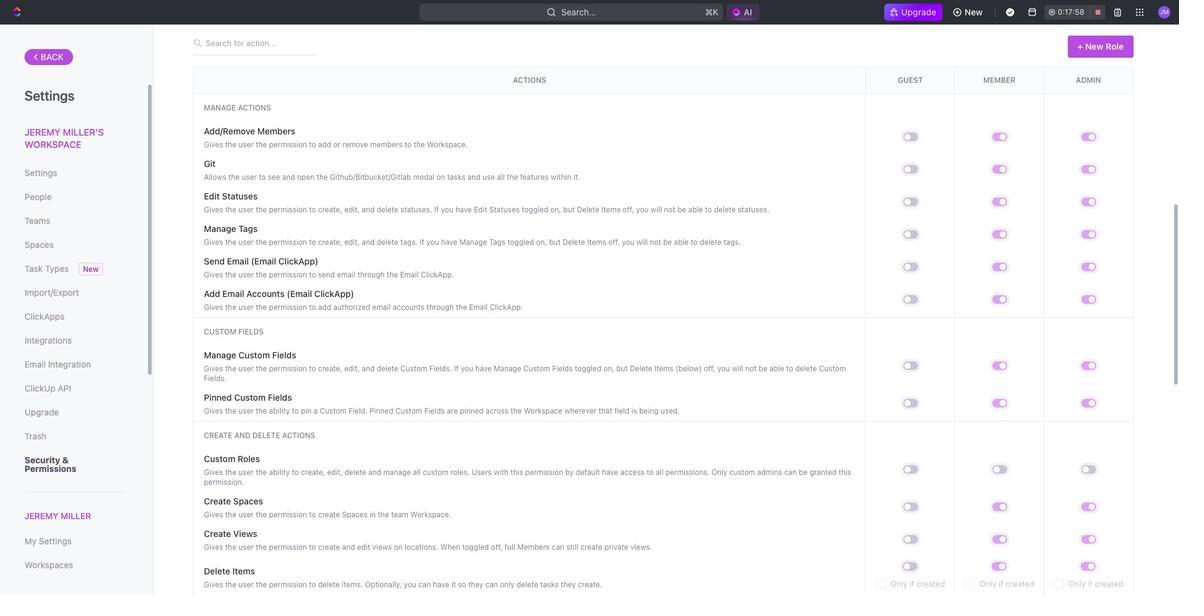 Task type: describe. For each thing, give the bounding box(es) containing it.
not for tags
[[650, 238, 661, 247]]

only
[[500, 581, 515, 590]]

when
[[440, 543, 460, 552]]

accounts
[[247, 289, 285, 299]]

permission inside add email accounts (email clickapp) gives the user the permission to add authorized email accounts through the email clickapp.
[[269, 303, 307, 312]]

permission inside the delete items gives the user the permission to delete items. optionally, you can have it so they can only delete tasks they create.
[[269, 581, 307, 590]]

items inside edit statuses gives the user the permission to create, edit, and delete statuses. if you have edit statuses toggled on, but delete items off, you will not be able to delete statuses.
[[602, 205, 621, 214]]

2 tags. from the left
[[724, 238, 741, 247]]

manage for actions
[[204, 103, 236, 112]]

custom roles gives the user the ability to create, edit, delete and manage all custom roles. users with this permission by default have access to all permissions. only custom admins can be granted this permission.
[[204, 454, 852, 487]]

2 if from the left
[[999, 579, 1004, 589]]

items inside manage custom fields gives the user the permission to create, edit, and delete custom fields. if you have manage custom fields toggled on, but delete items (below) off, you will not be able to delete custom fields.
[[655, 364, 674, 373]]

2 horizontal spatial all
[[656, 468, 664, 477]]

admins
[[757, 468, 782, 477]]

ability inside custom roles gives the user the ability to create, edit, delete and manage all custom roles. users with this permission by default have access to all permissions. only custom admins can be granted this permission.
[[269, 468, 290, 477]]

email inside add email accounts (email clickapp) gives the user the permission to add authorized email accounts through the email clickapp.
[[372, 303, 391, 312]]

gives inside manage custom fields gives the user the permission to create, edit, and delete custom fields. if you have manage custom fields toggled on, but delete items (below) off, you will not be able to delete custom fields.
[[204, 364, 223, 373]]

2 vertical spatial settings
[[39, 536, 72, 547]]

edit
[[357, 543, 370, 552]]

able for manage tags
[[674, 238, 689, 247]]

api
[[58, 383, 71, 394]]

user inside the manage tags gives the user the permission to create, edit, and delete tags. if you have manage tags toggled on, but delete items off, you will not be able to delete tags.
[[239, 238, 254, 247]]

and inside edit statuses gives the user the permission to create, edit, and delete statuses. if you have edit statuses toggled on, but delete items off, you will not be able to delete statuses.
[[362, 205, 375, 214]]

user inside git allows the user to see and open the github/bitbucket/gitlab modal on tasks and use all the features within it.
[[242, 172, 257, 182]]

security & permissions link
[[25, 450, 122, 480]]

spaces inside the settings element
[[25, 240, 54, 250]]

back link
[[25, 49, 73, 65]]

accounts
[[393, 303, 425, 312]]

jm
[[1160, 8, 1169, 16]]

manage tags gives the user the permission to create, edit, and delete tags. if you have manage tags toggled on, but delete items off, you will not be able to delete tags.
[[204, 223, 741, 247]]

be inside edit statuses gives the user the permission to create, edit, and delete statuses. if you have edit statuses toggled on, but delete items off, you will not be able to delete statuses.
[[678, 205, 686, 214]]

have inside the delete items gives the user the permission to delete items. optionally, you can have it so they can only delete tasks they create.
[[433, 581, 449, 590]]

user inside the delete items gives the user the permission to delete items. optionally, you can have it so they can only delete tasks they create.
[[239, 581, 254, 590]]

and inside manage custom fields gives the user the permission to create, edit, and delete custom fields. if you have manage custom fields toggled on, but delete items (below) off, you will not be able to delete custom fields.
[[362, 364, 375, 373]]

security & permissions
[[25, 455, 76, 474]]

create for spaces
[[204, 496, 231, 507]]

can inside create views gives the user the permission to create and edit views on locations. when toggled off, full members can still create private views.
[[552, 543, 564, 552]]

create spaces gives the user the permission to create spaces in the team workspace.
[[204, 496, 451, 519]]

user inside add email accounts (email clickapp) gives the user the permission to add authorized email accounts through the email clickapp.
[[239, 303, 254, 312]]

being
[[639, 406, 659, 416]]

permission inside create spaces gives the user the permission to create spaces in the team workspace.
[[269, 510, 307, 519]]

user inside add/remove members gives the user the permission to add or remove members to the workspace.
[[239, 140, 254, 149]]

permission inside add/remove members gives the user the permission to add or remove members to the workspace.
[[269, 140, 307, 149]]

workspaces link
[[25, 555, 122, 576]]

1 horizontal spatial spaces
[[233, 496, 263, 507]]

create, for custom roles
[[301, 468, 325, 477]]

create for create spaces
[[318, 510, 340, 519]]

edit statuses gives the user the permission to create, edit, and delete statuses. if you have edit statuses toggled on, but delete items off, you will not be able to delete statuses.
[[204, 191, 770, 214]]

manage custom fields gives the user the permission to create, edit, and delete custom fields. if you have manage custom fields toggled on, but delete items (below) off, you will not be able to delete custom fields.
[[204, 350, 846, 383]]

1 vertical spatial tags
[[489, 238, 506, 247]]

1 horizontal spatial upgrade
[[901, 7, 937, 17]]

1 horizontal spatial edit
[[474, 205, 487, 214]]

email inside email integration link
[[25, 359, 46, 370]]

by
[[565, 468, 574, 477]]

create for views
[[204, 529, 231, 539]]

off, inside the manage tags gives the user the permission to create, edit, and delete tags. if you have manage tags toggled on, but delete items off, you will not be able to delete tags.
[[608, 238, 620, 247]]

and inside create views gives the user the permission to create and edit views on locations. when toggled off, full members can still create private views.
[[342, 543, 355, 552]]

2 they from the left
[[561, 581, 576, 590]]

granted
[[810, 468, 837, 477]]

member
[[983, 75, 1016, 85]]

delete inside manage custom fields gives the user the permission to create, edit, and delete custom fields. if you have manage custom fields toggled on, but delete items (below) off, you will not be able to delete custom fields.
[[630, 364, 653, 373]]

send email (email clickapp) gives the user the permission to send email through the email clickapp.
[[204, 256, 454, 279]]

teams link
[[25, 211, 122, 232]]

delete inside the manage tags gives the user the permission to create, edit, and delete tags. if you have manage tags toggled on, but delete items off, you will not be able to delete tags.
[[563, 238, 585, 247]]

to inside git allows the user to see and open the github/bitbucket/gitlab modal on tasks and use all the features within it.
[[259, 172, 266, 182]]

2 custom from the left
[[730, 468, 755, 477]]

0 vertical spatial edit
[[204, 191, 220, 201]]

gives inside the delete items gives the user the permission to delete items. optionally, you can have it so they can only delete tasks they create.
[[204, 581, 223, 590]]

spaces link
[[25, 235, 122, 256]]

github/bitbucket/gitlab
[[330, 172, 411, 182]]

add inside add/remove members gives the user the permission to add or remove members to the workspace.
[[318, 140, 331, 149]]

if for tags
[[420, 238, 425, 247]]

teams
[[25, 216, 50, 226]]

clickapps link
[[25, 306, 122, 327]]

my settings link
[[25, 531, 122, 552]]

my settings
[[25, 536, 72, 547]]

2 statuses. from the left
[[738, 205, 770, 214]]

will inside manage custom fields gives the user the permission to create, edit, and delete custom fields. if you have manage custom fields toggled on, but delete items (below) off, you will not be able to delete custom fields.
[[732, 364, 743, 373]]

integrations link
[[25, 330, 122, 351]]

in
[[370, 510, 376, 519]]

field
[[614, 406, 630, 416]]

1 custom from the left
[[423, 468, 448, 477]]

2 created from the left
[[1006, 579, 1034, 589]]

roles.
[[451, 468, 470, 477]]

users
[[472, 468, 492, 477]]

admin
[[1076, 75, 1101, 85]]

members inside create views gives the user the permission to create and edit views on locations. when toggled off, full members can still create private views.
[[517, 543, 550, 552]]

&
[[62, 455, 69, 466]]

remove
[[343, 140, 368, 149]]

security
[[25, 455, 60, 466]]

it.
[[574, 172, 580, 182]]

can left it on the bottom of page
[[418, 581, 431, 590]]

so
[[458, 581, 466, 590]]

to inside send email (email clickapp) gives the user the permission to send email through the email clickapp.
[[309, 270, 316, 279]]

1 created from the left
[[917, 579, 945, 589]]

email inside send email (email clickapp) gives the user the permission to send email through the email clickapp.
[[337, 270, 355, 279]]

clickup
[[25, 383, 55, 394]]

but for tags
[[549, 238, 561, 247]]

import/export
[[25, 287, 79, 298]]

back
[[41, 52, 64, 62]]

will for manage tags
[[637, 238, 648, 247]]

user inside send email (email clickapp) gives the user the permission to send email through the email clickapp.
[[239, 270, 254, 279]]

off, inside create views gives the user the permission to create and edit views on locations. when toggled off, full members can still create private views.
[[491, 543, 503, 552]]

1 if from the left
[[910, 579, 915, 589]]

views.
[[631, 543, 652, 552]]

to inside create views gives the user the permission to create and edit views on locations. when toggled off, full members can still create private views.
[[309, 543, 316, 552]]

be inside the manage tags gives the user the permission to create, edit, and delete tags. if you have manage tags toggled on, but delete items off, you will not be able to delete tags.
[[663, 238, 672, 247]]

gives inside create views gives the user the permission to create and edit views on locations. when toggled off, full members can still create private views.
[[204, 543, 223, 552]]

1 horizontal spatial upgrade link
[[884, 4, 943, 21]]

create for and
[[204, 431, 232, 440]]

ai
[[744, 7, 752, 17]]

role
[[1106, 41, 1124, 51]]

team
[[391, 510, 408, 519]]

settings link
[[25, 163, 122, 184]]

ai button
[[727, 4, 760, 21]]

optionally,
[[365, 581, 402, 590]]

within
[[551, 172, 571, 182]]

delete inside the delete items gives the user the permission to delete items. optionally, you can have it so they can only delete tasks they create.
[[204, 566, 230, 577]]

have inside the manage tags gives the user the permission to create, edit, and delete tags. if you have manage tags toggled on, but delete items off, you will not be able to delete tags.
[[441, 238, 458, 247]]

across
[[486, 406, 509, 416]]

Search for action... text field
[[203, 38, 316, 49]]

but inside manage custom fields gives the user the permission to create, edit, and delete custom fields. if you have manage custom fields toggled on, but delete items (below) off, you will not be able to delete custom fields.
[[616, 364, 628, 373]]

0 vertical spatial actions
[[238, 103, 271, 112]]

guest
[[898, 75, 923, 85]]

miller
[[61, 511, 91, 521]]

be inside custom roles gives the user the ability to create, edit, delete and manage all custom roles. users with this permission by default have access to all permissions. only custom admins can be granted this permission.
[[799, 468, 808, 477]]

edit, for custom roles
[[327, 468, 343, 477]]

(email inside add email accounts (email clickapp) gives the user the permission to add authorized email accounts through the email clickapp.
[[287, 289, 312, 299]]

but for statuses
[[563, 205, 575, 214]]

and up roles at the left of the page
[[234, 431, 250, 440]]

0:17:58
[[1058, 7, 1085, 17]]

manage
[[383, 468, 411, 477]]

views
[[372, 543, 392, 552]]

permission inside create views gives the user the permission to create and edit views on locations. when toggled off, full members can still create private views.
[[269, 543, 307, 552]]

1 vertical spatial settings
[[25, 168, 57, 178]]

permission.
[[204, 478, 244, 487]]

members inside add/remove members gives the user the permission to add or remove members to the workspace.
[[257, 126, 295, 136]]

add/remove members gives the user the permission to add or remove members to the workspace.
[[204, 126, 468, 149]]

permission inside manage custom fields gives the user the permission to create, edit, and delete custom fields. if you have manage custom fields toggled on, but delete items (below) off, you will not be able to delete custom fields.
[[269, 364, 307, 373]]

used.
[[661, 406, 680, 416]]

open
[[297, 172, 315, 182]]

workspaces
[[25, 560, 73, 571]]

+ new role
[[1078, 41, 1124, 51]]

members
[[370, 140, 403, 149]]

3 only if created from the left
[[1069, 579, 1123, 589]]

permissions
[[25, 464, 76, 474]]

workspace. inside create spaces gives the user the permission to create spaces in the team workspace.
[[411, 510, 451, 519]]

2 horizontal spatial spaces
[[342, 510, 368, 519]]

off, inside manage custom fields gives the user the permission to create, edit, and delete custom fields. if you have manage custom fields toggled on, but delete items (below) off, you will not be able to delete custom fields.
[[704, 364, 715, 373]]

user inside create spaces gives the user the permission to create spaces in the team workspace.
[[239, 510, 254, 519]]

add inside add email accounts (email clickapp) gives the user the permission to add authorized email accounts through the email clickapp.
[[318, 303, 331, 312]]

edit, inside manage custom fields gives the user the permission to create, edit, and delete custom fields. if you have manage custom fields toggled on, but delete items (below) off, you will not be able to delete custom fields.
[[344, 364, 360, 373]]

all inside git allows the user to see and open the github/bitbucket/gitlab modal on tasks and use all the features within it.
[[497, 172, 505, 182]]

add
[[204, 289, 220, 299]]

1 only if created from the left
[[891, 579, 945, 589]]

integrations
[[25, 335, 72, 346]]

1 horizontal spatial actions
[[282, 431, 315, 440]]

2 this from the left
[[839, 468, 852, 477]]

search...
[[562, 7, 597, 17]]

modal
[[413, 172, 434, 182]]

be inside manage custom fields gives the user the permission to create, edit, and delete custom fields. if you have manage custom fields toggled on, but delete items (below) off, you will not be able to delete custom fields.
[[759, 364, 768, 373]]

git
[[204, 158, 216, 169]]

roles
[[238, 454, 260, 464]]

my
[[25, 536, 37, 547]]

people link
[[25, 187, 122, 208]]

on inside create views gives the user the permission to create and edit views on locations. when toggled off, full members can still create private views.
[[394, 543, 403, 552]]

access
[[621, 468, 645, 477]]

delete items gives the user the permission to delete items. optionally, you can have it so they can only delete tasks they create.
[[204, 566, 602, 590]]

pinned custom fields gives the user the ability to pin a custom field. pinned custom fields are pinned across the workspace wherever that field is being used.
[[204, 392, 680, 416]]



Task type: vqa. For each thing, say whether or not it's contained in the screenshot.


Task type: locate. For each thing, give the bounding box(es) containing it.
on, for edit statuses
[[550, 205, 561, 214]]

jeremy for jeremy miller
[[25, 511, 58, 521]]

all
[[497, 172, 505, 182], [413, 468, 421, 477], [656, 468, 664, 477]]

fields. up pinned custom fields gives the user the ability to pin a custom field. pinned custom fields are pinned across the workspace wherever that field is being used.
[[429, 364, 452, 373]]

5 gives from the top
[[204, 303, 223, 312]]

1 horizontal spatial members
[[517, 543, 550, 552]]

on right the modal
[[436, 172, 445, 182]]

1 vertical spatial members
[[517, 543, 550, 552]]

will inside the manage tags gives the user the permission to create, edit, and delete tags. if you have manage tags toggled on, but delete items off, you will not be able to delete tags.
[[637, 238, 648, 247]]

create up permission.
[[204, 431, 232, 440]]

0 horizontal spatial workspace
[[25, 139, 81, 150]]

0 vertical spatial but
[[563, 205, 575, 214]]

manage up across
[[494, 364, 521, 373]]

workspace down miller's
[[25, 139, 81, 150]]

that
[[599, 406, 612, 416]]

1 horizontal spatial tags.
[[724, 238, 741, 247]]

0 vertical spatial email
[[337, 270, 355, 279]]

task
[[25, 263, 43, 274]]

can inside custom roles gives the user the ability to create, edit, delete and manage all custom roles. users with this permission by default have access to all permissions. only custom admins can be granted this permission.
[[784, 468, 797, 477]]

3 create from the top
[[204, 529, 231, 539]]

gives inside add/remove members gives the user the permission to add or remove members to the workspace.
[[204, 140, 223, 149]]

1 horizontal spatial on
[[436, 172, 445, 182]]

and left the manage
[[368, 468, 381, 477]]

2 vertical spatial but
[[616, 364, 628, 373]]

1 horizontal spatial only if created
[[980, 579, 1034, 589]]

upgrade link left new button at right
[[884, 4, 943, 21]]

clickapps
[[25, 311, 64, 322]]

gives inside the manage tags gives the user the permission to create, edit, and delete tags. if you have manage tags toggled on, but delete items off, you will not be able to delete tags.
[[204, 238, 223, 247]]

have inside custom roles gives the user the ability to create, edit, delete and manage all custom roles. users with this permission by default have access to all permissions. only custom admins can be granted this permission.
[[602, 468, 618, 477]]

toggled inside create views gives the user the permission to create and edit views on locations. when toggled off, full members can still create private views.
[[462, 543, 489, 552]]

0 horizontal spatial statuses
[[222, 191, 258, 201]]

1 horizontal spatial all
[[497, 172, 505, 182]]

workspace. up create views gives the user the permission to create and edit views on locations. when toggled off, full members can still create private views.
[[411, 510, 451, 519]]

new inside button
[[965, 7, 983, 17]]

1 horizontal spatial if
[[999, 579, 1004, 589]]

create,
[[318, 205, 342, 214], [318, 238, 342, 247], [318, 364, 342, 373], [301, 468, 325, 477]]

1 horizontal spatial but
[[563, 205, 575, 214]]

use
[[483, 172, 495, 182]]

able for edit statuses
[[688, 205, 703, 214]]

on, inside edit statuses gives the user the permission to create, edit, and delete statuses. if you have edit statuses toggled on, but delete items off, you will not be able to delete statuses.
[[550, 205, 561, 214]]

0 horizontal spatial edit
[[204, 191, 220, 201]]

0 vertical spatial through
[[358, 270, 385, 279]]

items inside the delete items gives the user the permission to delete items. optionally, you can have it so they can only delete tasks they create.
[[232, 566, 255, 577]]

user
[[239, 140, 254, 149], [242, 172, 257, 182], [239, 205, 254, 214], [239, 238, 254, 247], [239, 270, 254, 279], [239, 303, 254, 312], [239, 364, 254, 373], [239, 406, 254, 416], [239, 468, 254, 477], [239, 510, 254, 519], [239, 543, 254, 552], [239, 581, 254, 590]]

1 horizontal spatial created
[[1006, 579, 1034, 589]]

2 gives from the top
[[204, 205, 223, 214]]

only if created
[[891, 579, 945, 589], [980, 579, 1034, 589], [1069, 579, 1123, 589]]

create inside create spaces gives the user the permission to create spaces in the team workspace.
[[204, 496, 231, 507]]

have
[[456, 205, 472, 214], [441, 238, 458, 247], [475, 364, 492, 373], [602, 468, 618, 477], [433, 581, 449, 590]]

pinned
[[460, 406, 484, 416]]

all right the manage
[[413, 468, 421, 477]]

task types
[[25, 263, 69, 274]]

upgrade inside the settings element
[[25, 407, 59, 418]]

create, inside custom roles gives the user the ability to create, edit, delete and manage all custom roles. users with this permission by default have access to all permissions. only custom admins can be granted this permission.
[[301, 468, 325, 477]]

11 gives from the top
[[204, 581, 223, 590]]

jeremy up my settings
[[25, 511, 58, 521]]

actions up add/remove
[[238, 103, 271, 112]]

and up field.
[[362, 364, 375, 373]]

user inside manage custom fields gives the user the permission to create, edit, and delete custom fields. if you have manage custom fields toggled on, but delete items (below) off, you will not be able to delete custom fields.
[[239, 364, 254, 373]]

they left create.
[[561, 581, 576, 590]]

0 horizontal spatial tasks
[[447, 172, 466, 182]]

edit, for manage tags
[[344, 238, 360, 247]]

not for statuses
[[664, 205, 675, 214]]

clickapp. inside send email (email clickapp) gives the user the permission to send email through the email clickapp.
[[421, 270, 454, 279]]

3 if from the left
[[1088, 579, 1093, 589]]

actions down pin
[[282, 431, 315, 440]]

items inside the manage tags gives the user the permission to create, edit, and delete tags. if you have manage tags toggled on, but delete items off, you will not be able to delete tags.
[[587, 238, 606, 247]]

1 statuses. from the left
[[401, 205, 432, 214]]

0 vertical spatial fields.
[[429, 364, 452, 373]]

on right views
[[394, 543, 403, 552]]

on, inside manage custom fields gives the user the permission to create, edit, and delete custom fields. if you have manage custom fields toggled on, but delete items (below) off, you will not be able to delete custom fields.
[[604, 364, 614, 373]]

they right so
[[468, 581, 483, 590]]

statuses down allows on the left of the page
[[222, 191, 258, 201]]

import/export link
[[25, 283, 122, 303]]

1 ability from the top
[[269, 406, 290, 416]]

1 vertical spatial edit
[[474, 205, 487, 214]]

can left still
[[552, 543, 564, 552]]

if inside the manage tags gives the user the permission to create, edit, and delete tags. if you have manage tags toggled on, but delete items off, you will not be able to delete tags.
[[420, 238, 425, 247]]

0 horizontal spatial pinned
[[204, 392, 232, 403]]

2 horizontal spatial new
[[1085, 41, 1104, 51]]

delete
[[377, 205, 398, 214], [714, 205, 736, 214], [377, 238, 398, 247], [700, 238, 722, 247], [377, 364, 398, 373], [795, 364, 817, 373], [345, 468, 366, 477], [318, 581, 340, 590], [517, 581, 538, 590]]

email right send
[[337, 270, 355, 279]]

clickapp. inside add email accounts (email clickapp) gives the user the permission to add authorized email accounts through the email clickapp.
[[490, 303, 523, 312]]

workspace. up the modal
[[427, 140, 468, 149]]

through inside send email (email clickapp) gives the user the permission to send email through the email clickapp.
[[358, 270, 385, 279]]

2 create from the top
[[204, 496, 231, 507]]

add
[[318, 140, 331, 149], [318, 303, 331, 312]]

jeremy left miller's
[[25, 127, 61, 138]]

jm button
[[1155, 2, 1174, 22]]

delete inside edit statuses gives the user the permission to create, edit, and delete statuses. if you have edit statuses toggled on, but delete items off, you will not be able to delete statuses.
[[577, 205, 599, 214]]

user inside pinned custom fields gives the user the ability to pin a custom field. pinned custom fields are pinned across the workspace wherever that field is being used.
[[239, 406, 254, 416]]

and
[[282, 172, 295, 182], [468, 172, 481, 182], [362, 205, 375, 214], [362, 238, 375, 247], [362, 364, 375, 373], [234, 431, 250, 440], [368, 468, 381, 477], [342, 543, 355, 552]]

and down github/bitbucket/gitlab
[[362, 205, 375, 214]]

toggled inside manage custom fields gives the user the permission to create, edit, and delete custom fields. if you have manage custom fields toggled on, but delete items (below) off, you will not be able to delete custom fields.
[[575, 364, 601, 373]]

create, inside manage custom fields gives the user the permission to create, edit, and delete custom fields. if you have manage custom fields toggled on, but delete items (below) off, you will not be able to delete custom fields.
[[318, 364, 342, 373]]

2 vertical spatial not
[[745, 364, 757, 373]]

and inside the manage tags gives the user the permission to create, edit, and delete tags. if you have manage tags toggled on, but delete items off, you will not be able to delete tags.
[[362, 238, 375, 247]]

manage up add/remove
[[204, 103, 236, 112]]

workspace inside the jeremy miller's workspace
[[25, 139, 81, 150]]

toggled down edit statuses gives the user the permission to create, edit, and delete statuses. if you have edit statuses toggled on, but delete items off, you will not be able to delete statuses.
[[508, 238, 534, 247]]

create for create views
[[318, 543, 340, 552]]

if
[[434, 205, 439, 214], [420, 238, 425, 247], [454, 364, 459, 373]]

have left it on the bottom of page
[[433, 581, 449, 590]]

0 vertical spatial settings
[[25, 88, 75, 104]]

all right use
[[497, 172, 505, 182]]

ability inside pinned custom fields gives the user the ability to pin a custom field. pinned custom fields are pinned across the workspace wherever that field is being used.
[[269, 406, 290, 416]]

you inside the delete items gives the user the permission to delete items. optionally, you can have it so they can only delete tasks they create.
[[404, 581, 416, 590]]

0 vertical spatial ability
[[269, 406, 290, 416]]

1 horizontal spatial custom
[[730, 468, 755, 477]]

tasks
[[447, 172, 466, 182], [540, 581, 559, 590]]

through up add email accounts (email clickapp) gives the user the permission to add authorized email accounts through the email clickapp.
[[358, 270, 385, 279]]

permission
[[269, 140, 307, 149], [269, 205, 307, 214], [269, 238, 307, 247], [269, 270, 307, 279], [269, 303, 307, 312], [269, 364, 307, 373], [525, 468, 563, 477], [269, 510, 307, 519], [269, 543, 307, 552], [269, 581, 307, 590]]

toggled up wherever
[[575, 364, 601, 373]]

edit, up create spaces gives the user the permission to create spaces in the team workspace.
[[327, 468, 343, 477]]

1 horizontal spatial on,
[[550, 205, 561, 214]]

custom inside custom roles gives the user the ability to create, edit, delete and manage all custom roles. users with this permission by default have access to all permissions. only custom admins can be granted this permission.
[[204, 454, 235, 464]]

the
[[225, 140, 236, 149], [256, 140, 267, 149], [414, 140, 425, 149], [228, 172, 240, 182], [317, 172, 328, 182], [507, 172, 518, 182], [225, 205, 236, 214], [256, 205, 267, 214], [225, 238, 236, 247], [256, 238, 267, 247], [225, 270, 236, 279], [256, 270, 267, 279], [387, 270, 398, 279], [225, 303, 236, 312], [256, 303, 267, 312], [456, 303, 467, 312], [225, 364, 236, 373], [256, 364, 267, 373], [225, 406, 236, 416], [256, 406, 267, 416], [511, 406, 522, 416], [225, 468, 236, 477], [256, 468, 267, 477], [225, 510, 236, 519], [256, 510, 267, 519], [378, 510, 389, 519], [225, 543, 236, 552], [256, 543, 267, 552], [225, 581, 236, 590], [256, 581, 267, 590]]

1 vertical spatial will
[[637, 238, 648, 247]]

1 vertical spatial but
[[549, 238, 561, 247]]

have up the pinned
[[475, 364, 492, 373]]

permission inside edit statuses gives the user the permission to create, edit, and delete statuses. if you have edit statuses toggled on, but delete items off, you will not be able to delete statuses.
[[269, 205, 307, 214]]

on, for manage tags
[[536, 238, 547, 247]]

on inside git allows the user to see and open the github/bitbucket/gitlab modal on tasks and use all the features within it.
[[436, 172, 445, 182]]

0 horizontal spatial spaces
[[25, 240, 54, 250]]

able inside the manage tags gives the user the permission to create, edit, and delete tags. if you have manage tags toggled on, but delete items off, you will not be able to delete tags.
[[674, 238, 689, 247]]

0 horizontal spatial actions
[[238, 103, 271, 112]]

toggled inside the manage tags gives the user the permission to create, edit, and delete tags. if you have manage tags toggled on, but delete items off, you will not be able to delete tags.
[[508, 238, 534, 247]]

2 add from the top
[[318, 303, 331, 312]]

if for statuses
[[434, 205, 439, 214]]

0 horizontal spatial if
[[910, 579, 915, 589]]

clickapp) inside send email (email clickapp) gives the user the permission to send email through the email clickapp.
[[278, 256, 318, 266]]

2 horizontal spatial will
[[732, 364, 743, 373]]

0 vertical spatial (email
[[251, 256, 276, 266]]

clickapp) up send
[[278, 256, 318, 266]]

0 horizontal spatial statuses.
[[401, 205, 432, 214]]

1 vertical spatial on,
[[536, 238, 547, 247]]

0 horizontal spatial tags.
[[401, 238, 418, 247]]

0 horizontal spatial on
[[394, 543, 403, 552]]

1 they from the left
[[468, 581, 483, 590]]

spaces left in
[[342, 510, 368, 519]]

1 vertical spatial ability
[[269, 468, 290, 477]]

0 horizontal spatial only if created
[[891, 579, 945, 589]]

and up send email (email clickapp) gives the user the permission to send email through the email clickapp.
[[362, 238, 375, 247]]

create
[[318, 510, 340, 519], [318, 543, 340, 552], [581, 543, 603, 552]]

0 vertical spatial add
[[318, 140, 331, 149]]

email integration link
[[25, 354, 122, 375]]

1 jeremy from the top
[[25, 127, 61, 138]]

edit, down github/bitbucket/gitlab
[[344, 205, 360, 214]]

edit, up field.
[[344, 364, 360, 373]]

members down manage actions
[[257, 126, 295, 136]]

can right 'admins' at the right bottom
[[784, 468, 797, 477]]

1 vertical spatial through
[[427, 303, 454, 312]]

authorized
[[333, 303, 370, 312]]

upgrade
[[901, 7, 937, 17], [25, 407, 59, 418]]

create left views
[[204, 529, 231, 539]]

pin
[[301, 406, 312, 416]]

manage down custom fields
[[204, 350, 236, 360]]

create down permission.
[[204, 496, 231, 507]]

create right still
[[581, 543, 603, 552]]

1 horizontal spatial clickapp.
[[490, 303, 523, 312]]

new button
[[948, 2, 990, 22]]

0 horizontal spatial fields.
[[204, 374, 227, 383]]

create, inside the manage tags gives the user the permission to create, edit, and delete tags. if you have manage tags toggled on, but delete items off, you will not be able to delete tags.
[[318, 238, 342, 247]]

have left access
[[602, 468, 618, 477]]

pinned right field.
[[370, 406, 393, 416]]

4 gives from the top
[[204, 270, 223, 279]]

permission inside custom roles gives the user the ability to create, edit, delete and manage all custom roles. users with this permission by default have access to all permissions. only custom admins can be granted this permission.
[[525, 468, 563, 477]]

8 gives from the top
[[204, 468, 223, 477]]

2 horizontal spatial only if created
[[1069, 579, 1123, 589]]

add left or
[[318, 140, 331, 149]]

spaces down teams
[[25, 240, 54, 250]]

upgrade link up trash "link"
[[25, 402, 122, 423]]

manage for tags
[[204, 223, 236, 234]]

(email inside send email (email clickapp) gives the user the permission to send email through the email clickapp.
[[251, 256, 276, 266]]

2 vertical spatial spaces
[[342, 510, 368, 519]]

settings down back link
[[25, 88, 75, 104]]

tasks left use
[[447, 172, 466, 182]]

2 ability from the top
[[269, 468, 290, 477]]

statuses.
[[401, 205, 432, 214], [738, 205, 770, 214]]

1 vertical spatial if
[[420, 238, 425, 247]]

0 vertical spatial workspace.
[[427, 140, 468, 149]]

toggled inside edit statuses gives the user the permission to create, edit, and delete statuses. if you have edit statuses toggled on, but delete items off, you will not be able to delete statuses.
[[522, 205, 548, 214]]

clickapp) down send
[[314, 289, 354, 299]]

items.
[[342, 581, 363, 590]]

1 vertical spatial clickapp)
[[314, 289, 354, 299]]

have down edit statuses gives the user the permission to create, edit, and delete statuses. if you have edit statuses toggled on, but delete items off, you will not be able to delete statuses.
[[441, 238, 458, 247]]

through right accounts
[[427, 303, 454, 312]]

1 horizontal spatial email
[[372, 303, 391, 312]]

0 horizontal spatial they
[[468, 581, 483, 590]]

not inside edit statuses gives the user the permission to create, edit, and delete statuses. if you have edit statuses toggled on, but delete items off, you will not be able to delete statuses.
[[664, 205, 675, 214]]

and left edit
[[342, 543, 355, 552]]

create, for manage tags
[[318, 238, 342, 247]]

1 horizontal spatial fields.
[[429, 364, 452, 373]]

+
[[1078, 41, 1083, 51]]

gives inside send email (email clickapp) gives the user the permission to send email through the email clickapp.
[[204, 270, 223, 279]]

but inside the manage tags gives the user the permission to create, edit, and delete tags. if you have manage tags toggled on, but delete items off, you will not be able to delete tags.
[[549, 238, 561, 247]]

this right with
[[511, 468, 523, 477]]

0 vertical spatial will
[[651, 205, 662, 214]]

delete
[[577, 205, 599, 214], [563, 238, 585, 247], [630, 364, 653, 373], [252, 431, 280, 440], [204, 566, 230, 577]]

not inside manage custom fields gives the user the permission to create, edit, and delete custom fields. if you have manage custom fields toggled on, but delete items (below) off, you will not be able to delete custom fields.
[[745, 364, 757, 373]]

custom left 'admins' at the right bottom
[[730, 468, 755, 477]]

gives inside create spaces gives the user the permission to create spaces in the team workspace.
[[204, 510, 223, 519]]

(email
[[251, 256, 276, 266], [287, 289, 312, 299]]

1 add from the top
[[318, 140, 331, 149]]

user inside edit statuses gives the user the permission to create, edit, and delete statuses. if you have edit statuses toggled on, but delete items off, you will not be able to delete statuses.
[[239, 205, 254, 214]]

email integration
[[25, 359, 91, 370]]

add/remove
[[204, 126, 255, 136]]

gives inside pinned custom fields gives the user the ability to pin a custom field. pinned custom fields are pinned across the workspace wherever that field is being used.
[[204, 406, 223, 416]]

still
[[566, 543, 578, 552]]

have inside edit statuses gives the user the permission to create, edit, and delete statuses. if you have edit statuses toggled on, but delete items off, you will not be able to delete statuses.
[[456, 205, 472, 214]]

10 gives from the top
[[204, 543, 223, 552]]

off,
[[623, 205, 634, 214], [608, 238, 620, 247], [704, 364, 715, 373], [491, 543, 503, 552]]

manage down edit statuses gives the user the permission to create, edit, and delete statuses. if you have edit statuses toggled on, but delete items off, you will not be able to delete statuses.
[[460, 238, 487, 247]]

workspace.
[[427, 140, 468, 149], [411, 510, 451, 519]]

1 horizontal spatial new
[[965, 7, 983, 17]]

0:17:58 button
[[1045, 5, 1106, 20]]

create left in
[[318, 510, 340, 519]]

1 horizontal spatial will
[[651, 205, 662, 214]]

0 vertical spatial not
[[664, 205, 675, 214]]

manage for custom
[[204, 350, 236, 360]]

spaces down permission.
[[233, 496, 263, 507]]

a
[[314, 406, 318, 416]]

will for edit statuses
[[651, 205, 662, 214]]

create, for edit statuses
[[318, 205, 342, 214]]

edit, inside edit statuses gives the user the permission to create, edit, and delete statuses. if you have edit statuses toggled on, but delete items off, you will not be able to delete statuses.
[[344, 205, 360, 214]]

jeremy for jeremy miller's workspace
[[25, 127, 61, 138]]

create inside create spaces gives the user the permission to create spaces in the team workspace.
[[318, 510, 340, 519]]

settings up people
[[25, 168, 57, 178]]

able inside manage custom fields gives the user the permission to create, edit, and delete custom fields. if you have manage custom fields toggled on, but delete items (below) off, you will not be able to delete custom fields.
[[770, 364, 784, 373]]

features
[[520, 172, 549, 182]]

user inside custom roles gives the user the ability to create, edit, delete and manage all custom roles. users with this permission by default have access to all permissions. only custom admins can be granted this permission.
[[239, 468, 254, 477]]

add left authorized
[[318, 303, 331, 312]]

have up the manage tags gives the user the permission to create, edit, and delete tags. if you have manage tags toggled on, but delete items off, you will not be able to delete tags.
[[456, 205, 472, 214]]

manage actions
[[204, 103, 271, 112]]

and right see at left
[[282, 172, 295, 182]]

(below)
[[676, 364, 702, 373]]

0 horizontal spatial all
[[413, 468, 421, 477]]

2 horizontal spatial created
[[1095, 579, 1123, 589]]

workspace inside pinned custom fields gives the user the ability to pin a custom field. pinned custom fields are pinned across the workspace wherever that field is being used.
[[524, 406, 563, 416]]

1 horizontal spatial tasks
[[540, 581, 559, 590]]

9 gives from the top
[[204, 510, 223, 519]]

people
[[25, 192, 52, 202]]

private
[[605, 543, 628, 552]]

toggled down features
[[522, 205, 548, 214]]

custom fields
[[204, 327, 264, 336]]

can
[[784, 468, 797, 477], [552, 543, 564, 552], [418, 581, 431, 590], [486, 581, 498, 590]]

upgrade left new button at right
[[901, 7, 937, 17]]

2 jeremy from the top
[[25, 511, 58, 521]]

edit down allows on the left of the page
[[204, 191, 220, 201]]

0 vertical spatial upgrade link
[[884, 4, 943, 21]]

0 vertical spatial statuses
[[222, 191, 258, 201]]

workspace left wherever
[[524, 406, 563, 416]]

0 horizontal spatial clickapp.
[[421, 270, 454, 279]]

1 vertical spatial clickapp.
[[490, 303, 523, 312]]

actions
[[513, 75, 546, 85]]

edit, for edit statuses
[[344, 205, 360, 214]]

edit, up send email (email clickapp) gives the user the permission to send email through the email clickapp.
[[344, 238, 360, 247]]

7 gives from the top
[[204, 406, 223, 416]]

with
[[494, 468, 509, 477]]

1 create from the top
[[204, 431, 232, 440]]

send
[[204, 256, 225, 266]]

3 created from the left
[[1095, 579, 1123, 589]]

clickup api
[[25, 383, 71, 394]]

all right access
[[656, 468, 664, 477]]

not inside the manage tags gives the user the permission to create, edit, and delete tags. if you have manage tags toggled on, but delete items off, you will not be able to delete tags.
[[650, 238, 661, 247]]

edit, inside custom roles gives the user the ability to create, edit, delete and manage all custom roles. users with this permission by default have access to all permissions. only custom admins can be granted this permission.
[[327, 468, 343, 477]]

have inside manage custom fields gives the user the permission to create, edit, and delete custom fields. if you have manage custom fields toggled on, but delete items (below) off, you will not be able to delete custom fields.
[[475, 364, 492, 373]]

new inside the settings element
[[83, 265, 99, 274]]

0 horizontal spatial not
[[650, 238, 661, 247]]

and left use
[[468, 172, 481, 182]]

wherever
[[565, 406, 597, 416]]

1 gives from the top
[[204, 140, 223, 149]]

(email right accounts
[[287, 289, 312, 299]]

add email accounts (email clickapp) gives the user the permission to add authorized email accounts through the email clickapp.
[[204, 289, 523, 312]]

ability left pin
[[269, 406, 290, 416]]

0 vertical spatial on,
[[550, 205, 561, 214]]

permission inside the manage tags gives the user the permission to create, edit, and delete tags. if you have manage tags toggled on, but delete items off, you will not be able to delete tags.
[[269, 238, 307, 247]]

1 vertical spatial fields.
[[204, 374, 227, 383]]

custom
[[204, 327, 236, 336], [238, 350, 270, 360], [401, 364, 427, 373], [523, 364, 550, 373], [819, 364, 846, 373], [234, 392, 266, 403], [320, 406, 347, 416], [395, 406, 422, 416], [204, 454, 235, 464]]

settings element
[[0, 25, 154, 595]]

0 vertical spatial members
[[257, 126, 295, 136]]

upgrade down clickup at the bottom of page
[[25, 407, 59, 418]]

0 vertical spatial able
[[688, 205, 703, 214]]

user inside create views gives the user the permission to create and edit views on locations. when toggled off, full members can still create private views.
[[239, 543, 254, 552]]

they
[[468, 581, 483, 590], [561, 581, 576, 590]]

and inside custom roles gives the user the ability to create, edit, delete and manage all custom roles. users with this permission by default have access to all permissions. only custom admins can be granted this permission.
[[368, 468, 381, 477]]

off, inside edit statuses gives the user the permission to create, edit, and delete statuses. if you have edit statuses toggled on, but delete items off, you will not be able to delete statuses.
[[623, 205, 634, 214]]

tasks left create.
[[540, 581, 559, 590]]

members right full at the left bottom
[[517, 543, 550, 552]]

2 horizontal spatial if
[[454, 364, 459, 373]]

will inside edit statuses gives the user the permission to create, edit, and delete statuses. if you have edit statuses toggled on, but delete items off, you will not be able to delete statuses.
[[651, 205, 662, 214]]

permission inside send email (email clickapp) gives the user the permission to send email through the email clickapp.
[[269, 270, 307, 279]]

2 vertical spatial if
[[454, 364, 459, 373]]

gives inside add email accounts (email clickapp) gives the user the permission to add authorized email accounts through the email clickapp.
[[204, 303, 223, 312]]

is
[[632, 406, 637, 416]]

this right granted
[[839, 468, 852, 477]]

if
[[910, 579, 915, 589], [999, 579, 1004, 589], [1088, 579, 1093, 589]]

1 vertical spatial add
[[318, 303, 331, 312]]

only inside custom roles gives the user the ability to create, edit, delete and manage all custom roles. users with this permission by default have access to all permissions. only custom admins can be granted this permission.
[[712, 468, 728, 477]]

gives inside edit statuses gives the user the permission to create, edit, and delete statuses. if you have edit statuses toggled on, but delete items off, you will not be able to delete statuses.
[[204, 205, 223, 214]]

jeremy miller's workspace
[[25, 127, 104, 150]]

fields. down custom fields
[[204, 374, 227, 383]]

1 horizontal spatial pinned
[[370, 406, 393, 416]]

0 horizontal spatial members
[[257, 126, 295, 136]]

0 horizontal spatial upgrade link
[[25, 402, 122, 423]]

pinned up "create and delete actions"
[[204, 392, 232, 403]]

0 horizontal spatial tags
[[238, 223, 258, 234]]

gives
[[204, 140, 223, 149], [204, 205, 223, 214], [204, 238, 223, 247], [204, 270, 223, 279], [204, 303, 223, 312], [204, 364, 223, 373], [204, 406, 223, 416], [204, 468, 223, 477], [204, 510, 223, 519], [204, 543, 223, 552], [204, 581, 223, 590]]

1 tags. from the left
[[401, 238, 418, 247]]

0 horizontal spatial upgrade
[[25, 407, 59, 418]]

0 vertical spatial new
[[965, 7, 983, 17]]

6 gives from the top
[[204, 364, 223, 373]]

custom left roles.
[[423, 468, 448, 477]]

settings right my
[[39, 536, 72, 547]]

to inside create spaces gives the user the permission to create spaces in the team workspace.
[[309, 510, 316, 519]]

can left only
[[486, 581, 498, 590]]

0 horizontal spatial will
[[637, 238, 648, 247]]

create, inside edit statuses gives the user the permission to create, edit, and delete statuses. if you have edit statuses toggled on, but delete items off, you will not be able to delete statuses.
[[318, 205, 342, 214]]

0 horizontal spatial (email
[[251, 256, 276, 266]]

1 vertical spatial create
[[204, 496, 231, 507]]

1 vertical spatial not
[[650, 238, 661, 247]]

field.
[[349, 406, 368, 416]]

1 this from the left
[[511, 468, 523, 477]]

to
[[309, 140, 316, 149], [405, 140, 412, 149], [259, 172, 266, 182], [309, 205, 316, 214], [705, 205, 712, 214], [309, 238, 316, 247], [691, 238, 698, 247], [309, 270, 316, 279], [309, 303, 316, 312], [309, 364, 316, 373], [786, 364, 793, 373], [292, 406, 299, 416], [292, 468, 299, 477], [647, 468, 654, 477], [309, 510, 316, 519], [309, 543, 316, 552], [309, 581, 316, 590]]

workspace. inside add/remove members gives the user the permission to add or remove members to the workspace.
[[427, 140, 468, 149]]

locations.
[[405, 543, 438, 552]]

0 horizontal spatial on,
[[536, 238, 547, 247]]

ability down "create and delete actions"
[[269, 468, 290, 477]]

create left edit
[[318, 543, 340, 552]]

1 vertical spatial tasks
[[540, 581, 559, 590]]

to inside add email accounts (email clickapp) gives the user the permission to add authorized email accounts through the email clickapp.
[[309, 303, 316, 312]]

(email up accounts
[[251, 256, 276, 266]]

0 vertical spatial on
[[436, 172, 445, 182]]

members
[[257, 126, 295, 136], [517, 543, 550, 552]]

1 vertical spatial actions
[[282, 431, 315, 440]]

1 horizontal spatial this
[[839, 468, 852, 477]]

allows
[[204, 172, 226, 182]]

email left accounts
[[372, 303, 391, 312]]

edit up the manage tags gives the user the permission to create, edit, and delete tags. if you have manage tags toggled on, but delete items off, you will not be able to delete tags.
[[474, 205, 487, 214]]

3 gives from the top
[[204, 238, 223, 247]]

delete inside custom roles gives the user the ability to create, edit, delete and manage all custom roles. users with this permission by default have access to all permissions. only custom admins can be granted this permission.
[[345, 468, 366, 477]]

clickapp) inside add email accounts (email clickapp) gives the user the permission to add authorized email accounts through the email clickapp.
[[314, 289, 354, 299]]

statuses down use
[[489, 205, 520, 214]]

2 only if created from the left
[[980, 579, 1034, 589]]

jeremy
[[25, 127, 61, 138], [25, 511, 58, 521]]

1 vertical spatial (email
[[287, 289, 312, 299]]

1 vertical spatial able
[[674, 238, 689, 247]]

2 vertical spatial create
[[204, 529, 231, 539]]

toggled right when
[[462, 543, 489, 552]]

2 vertical spatial new
[[83, 265, 99, 274]]

manage up send
[[204, 223, 236, 234]]

settings
[[25, 88, 75, 104], [25, 168, 57, 178], [39, 536, 72, 547]]

to inside pinned custom fields gives the user the ability to pin a custom field. pinned custom fields are pinned across the workspace wherever that field is being used.
[[292, 406, 299, 416]]

0 vertical spatial create
[[204, 431, 232, 440]]

1 horizontal spatial statuses
[[489, 205, 520, 214]]

to inside the delete items gives the user the permission to delete items. optionally, you can have it so they can only delete tasks they create.
[[309, 581, 316, 590]]

through inside add email accounts (email clickapp) gives the user the permission to add authorized email accounts through the email clickapp.
[[427, 303, 454, 312]]

create and delete actions
[[204, 431, 315, 440]]

send
[[318, 270, 335, 279]]

⌘k
[[705, 7, 719, 17]]



